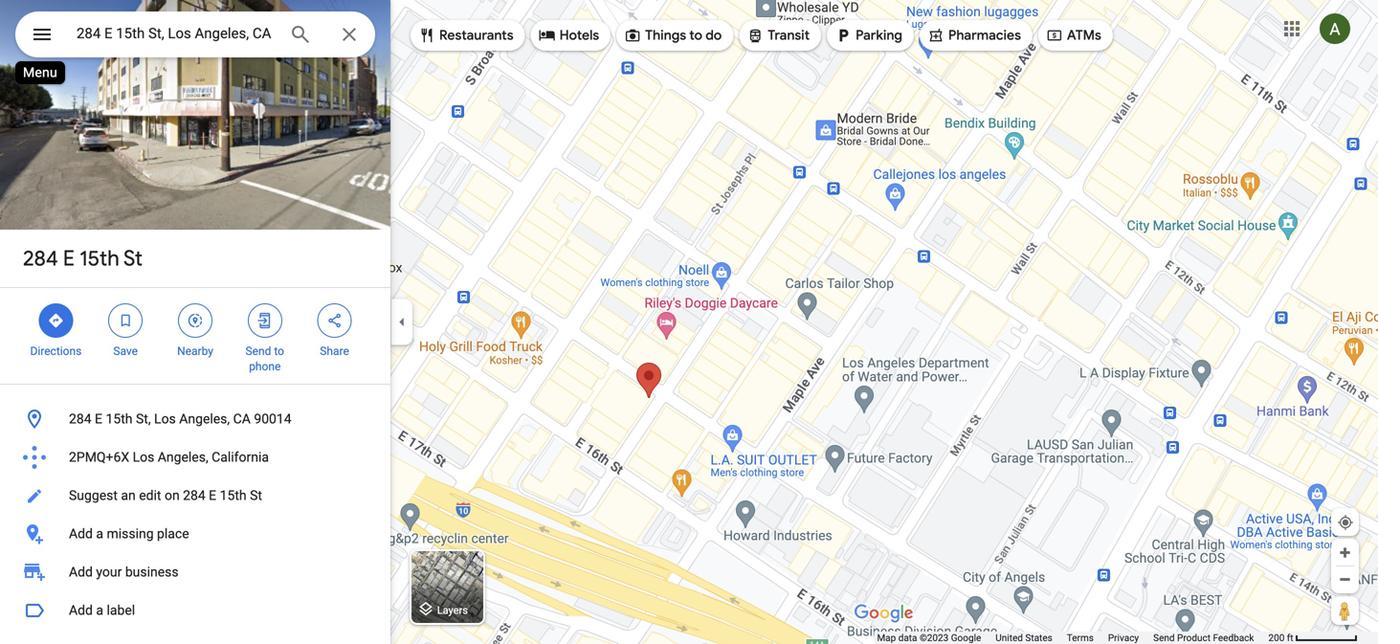 Task type: locate. For each thing, give the bounding box(es) containing it.
1 add from the top
[[69, 526, 93, 542]]

on
[[165, 488, 180, 503]]

None field
[[77, 22, 274, 45]]

1 vertical spatial send
[[1153, 632, 1175, 644]]

0 vertical spatial angeles,
[[179, 411, 230, 427]]

atms
[[1067, 27, 1101, 44]]

15th up 
[[79, 245, 119, 272]]

hotels
[[560, 27, 599, 44]]

send up phone
[[246, 345, 271, 358]]

los down st,
[[133, 449, 154, 465]]


[[835, 25, 852, 46]]

footer containing map data ©2023 google
[[877, 632, 1268, 644]]

send
[[246, 345, 271, 358], [1153, 632, 1175, 644]]

a for missing
[[96, 526, 103, 542]]

california
[[212, 449, 269, 465]]

e
[[63, 245, 75, 272], [95, 411, 102, 427], [209, 488, 216, 503]]

1 vertical spatial los
[[133, 449, 154, 465]]

st
[[123, 245, 143, 272], [250, 488, 262, 503]]

e up 
[[63, 245, 75, 272]]

states
[[1025, 632, 1052, 644]]

a for label
[[96, 602, 103, 618]]

200 ft button
[[1268, 632, 1358, 644]]

add left your
[[69, 564, 93, 580]]

to up phone
[[274, 345, 284, 358]]

terms button
[[1067, 632, 1094, 644]]

0 horizontal spatial 284
[[23, 245, 58, 272]]

©2023
[[920, 632, 949, 644]]

add left label
[[69, 602, 93, 618]]

1 vertical spatial 284
[[69, 411, 91, 427]]

layers
[[437, 604, 468, 616]]

show street view coverage image
[[1331, 596, 1359, 625]]

to
[[689, 27, 702, 44], [274, 345, 284, 358]]

0 vertical spatial 15th
[[79, 245, 119, 272]]

pharmacies
[[948, 27, 1021, 44]]

1 horizontal spatial st
[[250, 488, 262, 503]]

1 horizontal spatial 284
[[69, 411, 91, 427]]

0 vertical spatial e
[[63, 245, 75, 272]]

2 a from the top
[[96, 602, 103, 618]]

90014
[[254, 411, 292, 427]]

284 for 284 e 15th st, los angeles, ca 90014
[[69, 411, 91, 427]]

0 vertical spatial send
[[246, 345, 271, 358]]

to left do
[[689, 27, 702, 44]]

missing
[[107, 526, 154, 542]]

0 vertical spatial 284
[[23, 245, 58, 272]]

1 vertical spatial to
[[274, 345, 284, 358]]

angeles, left ca
[[179, 411, 230, 427]]

send inside send to phone
[[246, 345, 271, 358]]

1 vertical spatial angeles,
[[158, 449, 208, 465]]

1 vertical spatial a
[[96, 602, 103, 618]]

0 vertical spatial st
[[123, 245, 143, 272]]

284 up 2pmq+6x
[[69, 411, 91, 427]]

0 horizontal spatial st
[[123, 245, 143, 272]]

1 horizontal spatial send
[[1153, 632, 1175, 644]]

1 vertical spatial add
[[69, 564, 93, 580]]

add
[[69, 526, 93, 542], [69, 564, 93, 580], [69, 602, 93, 618]]

suggest an edit on 284 e 15th st button
[[0, 477, 390, 515]]

e up 2pmq+6x
[[95, 411, 102, 427]]

284
[[23, 245, 58, 272], [69, 411, 91, 427], [183, 488, 205, 503]]

15th for st,
[[106, 411, 133, 427]]

privacy
[[1108, 632, 1139, 644]]

footer
[[877, 632, 1268, 644]]

footer inside google maps element
[[877, 632, 1268, 644]]

284 inside button
[[69, 411, 91, 427]]

284 for 284 e 15th st
[[23, 245, 58, 272]]

add a missing place button
[[0, 515, 390, 553]]

2 horizontal spatial e
[[209, 488, 216, 503]]

add inside button
[[69, 602, 93, 618]]

los right st,
[[154, 411, 176, 427]]

add a label button
[[0, 591, 390, 630]]

e right on
[[209, 488, 216, 503]]

2 vertical spatial 15th
[[220, 488, 247, 503]]

1 horizontal spatial e
[[95, 411, 102, 427]]

google
[[951, 632, 981, 644]]

do
[[706, 27, 722, 44]]

los
[[154, 411, 176, 427], [133, 449, 154, 465]]

284 up 
[[23, 245, 58, 272]]

none field inside 284 e 15th st, los angeles, ca 90014 field
[[77, 22, 274, 45]]

feedback
[[1213, 632, 1254, 644]]

zoom in image
[[1338, 545, 1352, 560]]

0 horizontal spatial to
[[274, 345, 284, 358]]

2pmq+6x los angeles, california button
[[0, 438, 390, 477]]

collapse side panel image
[[391, 312, 412, 333]]

send for send to phone
[[246, 345, 271, 358]]

suggest an edit on 284 e 15th st
[[69, 488, 262, 503]]

 atms
[[1046, 25, 1101, 46]]

place
[[157, 526, 189, 542]]


[[117, 310, 134, 331]]

0 vertical spatial to
[[689, 27, 702, 44]]

los inside button
[[154, 411, 176, 427]]

284 e 15th st, los angeles, ca 90014 button
[[0, 400, 390, 438]]

label
[[107, 602, 135, 618]]

15th left st,
[[106, 411, 133, 427]]


[[538, 25, 556, 46]]

angeles, inside 284 e 15th st, los angeles, ca 90014 button
[[179, 411, 230, 427]]

united
[[996, 632, 1023, 644]]

2 vertical spatial 284
[[183, 488, 205, 503]]

e for 284 e 15th st
[[63, 245, 75, 272]]

a left label
[[96, 602, 103, 618]]

add down suggest
[[69, 526, 93, 542]]

add your business link
[[0, 553, 390, 591]]

 parking
[[835, 25, 902, 46]]

 search field
[[15, 11, 375, 61]]

angeles,
[[179, 411, 230, 427], [158, 449, 208, 465]]

15th inside button
[[106, 411, 133, 427]]

2 vertical spatial e
[[209, 488, 216, 503]]

a inside button
[[96, 602, 103, 618]]

2 horizontal spatial 284
[[183, 488, 205, 503]]

a left missing
[[96, 526, 103, 542]]

3 add from the top
[[69, 602, 93, 618]]

0 vertical spatial los
[[154, 411, 176, 427]]

st,
[[136, 411, 151, 427]]

0 horizontal spatial send
[[246, 345, 271, 358]]

2pmq+6x
[[69, 449, 129, 465]]

send left product
[[1153, 632, 1175, 644]]

share
[[320, 345, 349, 358]]

0 vertical spatial add
[[69, 526, 93, 542]]

st up 
[[123, 245, 143, 272]]

angeles, down the 284 e 15th st, los angeles, ca 90014
[[158, 449, 208, 465]]

15th
[[79, 245, 119, 272], [106, 411, 133, 427], [220, 488, 247, 503]]

1 vertical spatial 15th
[[106, 411, 133, 427]]

1 horizontal spatial to
[[689, 27, 702, 44]]

a inside "button"
[[96, 526, 103, 542]]

a
[[96, 526, 103, 542], [96, 602, 103, 618]]

1 a from the top
[[96, 526, 103, 542]]

15th for st
[[79, 245, 119, 272]]

1 vertical spatial e
[[95, 411, 102, 427]]

terms
[[1067, 632, 1094, 644]]

284 right on
[[183, 488, 205, 503]]

angeles, inside 2pmq+6x los angeles, california "button"
[[158, 449, 208, 465]]

200 ft
[[1268, 632, 1293, 644]]

2 add from the top
[[69, 564, 93, 580]]

map data ©2023 google
[[877, 632, 981, 644]]

business
[[125, 564, 179, 580]]

2 vertical spatial add
[[69, 602, 93, 618]]

0 vertical spatial a
[[96, 526, 103, 542]]

15th down california
[[220, 488, 247, 503]]

an
[[121, 488, 136, 503]]

send inside send product feedback button
[[1153, 632, 1175, 644]]

 pharmacies
[[927, 25, 1021, 46]]

add inside "button"
[[69, 526, 93, 542]]


[[624, 25, 641, 46]]

0 horizontal spatial e
[[63, 245, 75, 272]]

zoom out image
[[1338, 572, 1352, 587]]

united states button
[[996, 632, 1052, 644]]

1 vertical spatial st
[[250, 488, 262, 503]]

st down california
[[250, 488, 262, 503]]

e inside button
[[95, 411, 102, 427]]


[[47, 310, 64, 331]]



Task type: vqa. For each thing, say whether or not it's contained in the screenshot.
Suite inside Cute getaway Suite with Privacy $76
no



Task type: describe. For each thing, give the bounding box(es) containing it.
add for add a missing place
[[69, 526, 93, 542]]

 transit
[[747, 25, 810, 46]]

transit
[[768, 27, 810, 44]]

send product feedback button
[[1153, 632, 1254, 644]]

284 e 15th st, los angeles, ca 90014
[[69, 411, 292, 427]]

200
[[1268, 632, 1285, 644]]


[[187, 310, 204, 331]]


[[256, 310, 273, 331]]

save
[[113, 345, 138, 358]]

to inside " things to do"
[[689, 27, 702, 44]]


[[31, 21, 54, 48]]

restaurants
[[439, 27, 514, 44]]

 button
[[15, 11, 69, 61]]

edit
[[139, 488, 161, 503]]

 hotels
[[538, 25, 599, 46]]

google maps element
[[0, 0, 1378, 644]]

15th inside button
[[220, 488, 247, 503]]

ft
[[1287, 632, 1293, 644]]

united states
[[996, 632, 1052, 644]]

st inside button
[[250, 488, 262, 503]]


[[1046, 25, 1063, 46]]

add your business
[[69, 564, 179, 580]]

phone
[[249, 360, 281, 373]]

e inside button
[[209, 488, 216, 503]]

actions for 284 e 15th st region
[[0, 288, 390, 384]]

add for add a label
[[69, 602, 93, 618]]

 restaurants
[[418, 25, 514, 46]]

284 e 15th st main content
[[0, 0, 390, 644]]

ca
[[233, 411, 251, 427]]

parking
[[856, 27, 902, 44]]

2pmq+6x los angeles, california
[[69, 449, 269, 465]]

things
[[645, 27, 686, 44]]


[[747, 25, 764, 46]]


[[326, 310, 343, 331]]


[[927, 25, 945, 46]]

add for add your business
[[69, 564, 93, 580]]

map
[[877, 632, 896, 644]]

add a missing place
[[69, 526, 189, 542]]

284 E 15th St, Los Angeles, CA 90014 field
[[15, 11, 375, 57]]

nearby
[[177, 345, 213, 358]]

privacy button
[[1108, 632, 1139, 644]]

your
[[96, 564, 122, 580]]

show your location image
[[1337, 514, 1354, 531]]

 things to do
[[624, 25, 722, 46]]

google account: angela cha  
(angela.cha@adept.ai) image
[[1320, 14, 1350, 44]]

suggest
[[69, 488, 118, 503]]

send for send product feedback
[[1153, 632, 1175, 644]]

send product feedback
[[1153, 632, 1254, 644]]

284 inside button
[[183, 488, 205, 503]]

send to phone
[[246, 345, 284, 373]]

add a label
[[69, 602, 135, 618]]

to inside send to phone
[[274, 345, 284, 358]]

data
[[898, 632, 917, 644]]

284 e 15th st
[[23, 245, 143, 272]]

e for 284 e 15th st, los angeles, ca 90014
[[95, 411, 102, 427]]

directions
[[30, 345, 82, 358]]


[[418, 25, 435, 46]]

product
[[1177, 632, 1211, 644]]

los inside "button"
[[133, 449, 154, 465]]



